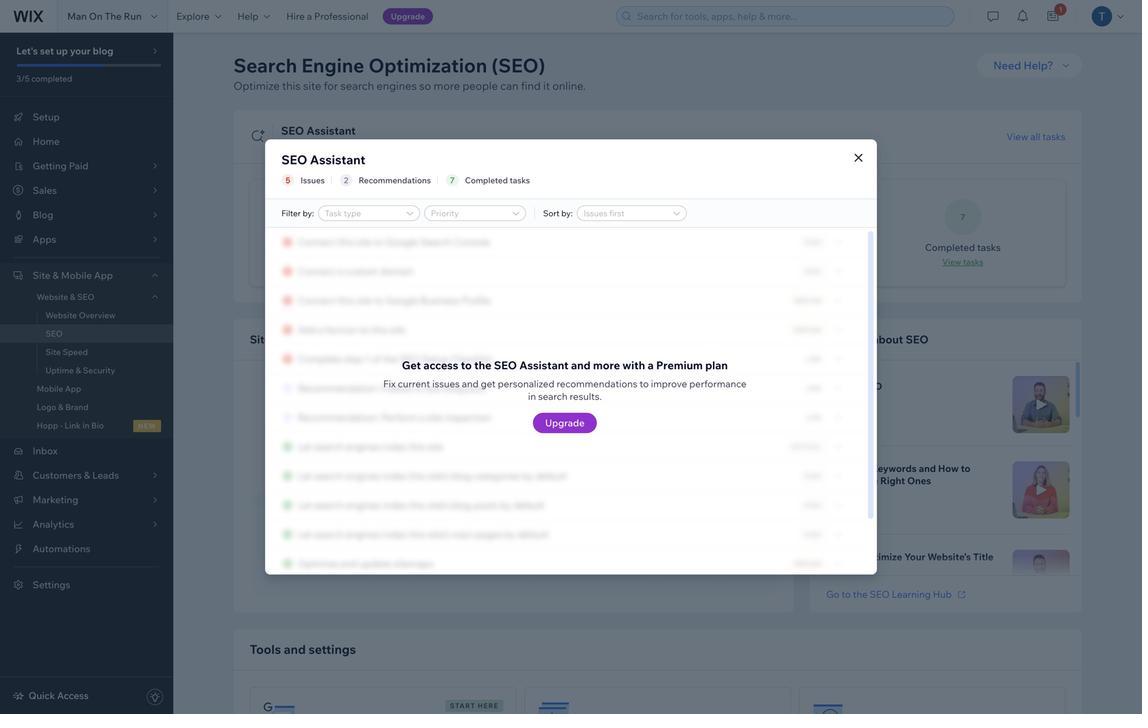 Task type: locate. For each thing, give the bounding box(es) containing it.
quick
[[29, 690, 55, 701]]

many
[[454, 477, 479, 489]]

1 vertical spatial recommendation:
[[298, 411, 379, 423]]

seo inside get access to the seo assistant and more with a premium plan fix current issues and get personalized recommendations to improve performance in search results.
[[494, 358, 517, 372]]

go
[[827, 588, 840, 600]]

website down website & seo at the top
[[46, 310, 77, 320]]

app up website & seo dropdown button
[[94, 269, 113, 281]]

completed inside the completed tasks view tasks
[[925, 241, 975, 253]]

by: right sort
[[562, 208, 573, 218]]

connect inside connect to see how many clicks and impressions your site is getting on google.
[[364, 477, 402, 489]]

brand
[[65, 402, 89, 412]]

in inside seo assistant fix current issues and follow recommendations to improve this site's performance in search results. learn more
[[642, 139, 650, 151]]

view tasks button for completed tasks
[[943, 256, 984, 268]]

min right 03:00
[[851, 491, 865, 501]]

0 horizontal spatial current
[[296, 139, 328, 151]]

0 horizontal spatial completed
[[465, 175, 508, 185]]

and left the follow
[[360, 139, 377, 151]]

5
[[286, 175, 290, 185], [556, 212, 561, 222]]

recommendation: for recommendation: perform a site inspection
[[298, 411, 379, 423]]

video
[[855, 416, 878, 426], [855, 510, 878, 521]]

1 vertical spatial play video
[[837, 510, 878, 521]]

title
[[973, 551, 994, 563]]

recommendations inside seo assistant fix current issues and follow recommendations to improve this site's performance in search results. learn more
[[408, 139, 488, 151]]

view tasks button for recommendations
[[740, 256, 781, 268]]

0 vertical spatial start
[[326, 259, 346, 269]]

inspection
[[445, 411, 491, 423]]

let for let search engines index this site
[[298, 441, 312, 453]]

learn inside heading
[[827, 333, 856, 346]]

automations
[[33, 543, 90, 555]]

checklist up post
[[451, 353, 492, 365]]

2 min from the top
[[851, 491, 865, 501]]

seo assistant
[[282, 152, 366, 167]]

all inside view all tasks button
[[1031, 131, 1041, 142]]

0 vertical spatial app
[[94, 269, 113, 281]]

connect down the seo setup checklist
[[298, 265, 336, 277]]

site & mobile app
[[33, 269, 113, 281]]

index up sitemaps
[[383, 528, 407, 540]]

1 vertical spatial default
[[513, 499, 545, 511]]

1 horizontal spatial results.
[[684, 139, 716, 151]]

site's down the how
[[427, 499, 449, 511]]

play video down 03:00
[[837, 510, 878, 521]]

0 horizontal spatial view tasks button
[[538, 256, 579, 268]]

1 vertical spatial play
[[837, 510, 853, 521]]

0 vertical spatial recommendations
[[359, 175, 431, 185]]

0 vertical spatial 7
[[450, 175, 455, 185]]

website down site & mobile app on the left
[[37, 292, 68, 302]]

& for security
[[76, 365, 81, 375]]

how inside the what are keywords and how to choose the right ones 03:00 min
[[938, 462, 959, 474]]

1 horizontal spatial on
[[490, 489, 501, 501]]

0 vertical spatial learn
[[718, 139, 743, 151]]

7 up the completed tasks view tasks
[[961, 212, 966, 222]]

add
[[298, 324, 316, 336]]

2 horizontal spatial more
[[745, 139, 768, 151]]

this left for
[[282, 79, 301, 92]]

1 let from the top
[[298, 441, 312, 453]]

1 vertical spatial how
[[827, 551, 847, 563]]

4 index from the top
[[383, 528, 407, 540]]

1 vertical spatial video
[[855, 510, 878, 521]]

by right the posts
[[500, 499, 511, 511]]

the up get
[[474, 358, 492, 372]]

high for categories
[[805, 473, 822, 479]]

2 low from the top
[[807, 385, 822, 392]]

1 high from the top
[[805, 239, 822, 245]]

assistant for seo assistant
[[310, 152, 366, 167]]

issues inside get access to the seo assistant and more with a premium plan fix current issues and get personalized recommendations to improve performance in search results.
[[432, 378, 460, 390]]

min
[[851, 396, 866, 407], [851, 491, 865, 501]]

site inside site & mobile app dropdown button
[[33, 269, 50, 281]]

video down choose
[[855, 510, 878, 521]]

1 play from the top
[[837, 416, 853, 426]]

0 horizontal spatial on
[[343, 333, 356, 346]]

low
[[807, 356, 822, 362], [807, 385, 822, 392], [807, 414, 822, 421]]

logo & brand link
[[0, 398, 173, 416]]

0 vertical spatial 1
[[1059, 5, 1063, 14]]

seo inside heading
[[906, 333, 929, 346]]

website overview link
[[0, 306, 173, 324]]

site inside site speed link
[[46, 347, 61, 357]]

favicon
[[326, 324, 358, 336]]

0 vertical spatial assistant
[[307, 124, 356, 137]]

1 by: from the left
[[303, 208, 314, 218]]

1 horizontal spatial search
[[421, 236, 452, 248]]

2 by: from the left
[[562, 208, 573, 218]]

view
[[1007, 131, 1029, 142], [538, 257, 557, 267], [740, 257, 759, 267], [943, 257, 962, 267]]

site up uptime at the bottom left of page
[[46, 347, 61, 357]]

learn more link
[[718, 139, 768, 151]]

5 high from the top
[[805, 531, 822, 538]]

by
[[523, 470, 534, 482], [500, 499, 511, 511], [505, 528, 516, 540]]

1 horizontal spatial issues
[[432, 378, 460, 390]]

1 horizontal spatial app
[[94, 269, 113, 281]]

fix inside get access to the seo assistant and more with a premium plan fix current issues and get personalized recommendations to improve performance in search results.
[[383, 378, 396, 390]]

0 vertical spatial play
[[837, 416, 853, 426]]

how right keywords
[[938, 462, 959, 474]]

improve down premium
[[651, 378, 687, 390]]

learn all about seo
[[827, 333, 929, 346]]

0 horizontal spatial more
[[434, 79, 460, 92]]

get
[[402, 358, 421, 372]]

& up the "website overview"
[[70, 292, 75, 302]]

engines
[[377, 79, 417, 92], [346, 441, 381, 453], [346, 470, 381, 482], [346, 499, 381, 511], [346, 528, 381, 540]]

site up website & seo at the top
[[33, 269, 50, 281]]

index up "let search engines index this site's main pages by default"
[[383, 499, 407, 511]]

issues down access
[[432, 378, 460, 390]]

2 vertical spatial default
[[518, 528, 549, 540]]

0 vertical spatial upgrade
[[391, 11, 425, 21]]

& for seo
[[70, 292, 75, 302]]

2 play video link from the top
[[837, 509, 878, 522]]

let for let search engines index this site's blog categories by default
[[298, 470, 312, 482]]

tasks inside recommendations view tasks
[[761, 257, 781, 267]]

seo down 'filter by:'
[[302, 237, 322, 249]]

2 vertical spatial assistant
[[520, 358, 569, 372]]

1 medium from the top
[[795, 297, 822, 304]]

0 horizontal spatial recommendations
[[408, 139, 488, 151]]

inbox
[[33, 445, 58, 457]]

1 vertical spatial your
[[582, 477, 602, 489]]

learn
[[718, 139, 743, 151], [827, 333, 856, 346]]

fix down complete step 1 of the seo setup checklist
[[383, 378, 396, 390]]

1 horizontal spatial performance
[[583, 139, 640, 151]]

this
[[282, 79, 301, 92], [540, 139, 557, 151], [338, 236, 354, 248], [338, 294, 354, 306], [371, 324, 388, 336], [409, 441, 425, 453], [409, 470, 425, 482], [409, 499, 425, 511], [409, 528, 425, 540]]

setup down the seo setup checklist
[[348, 259, 371, 269]]

website
[[37, 292, 68, 302], [46, 310, 77, 320]]

assistant for seo assistant fix current issues and follow recommendations to improve this site's performance in search results. learn more
[[307, 124, 356, 137]]

clicks
[[481, 477, 505, 489]]

1 vertical spatial recommendations
[[557, 378, 638, 390]]

right
[[881, 475, 905, 487]]

people
[[463, 79, 498, 92]]

assistant up the personalized
[[520, 358, 569, 372]]

play video link down 03:00
[[837, 509, 878, 522]]

2 vertical spatial more
[[593, 358, 620, 372]]

1 horizontal spatial view tasks button
[[740, 256, 781, 268]]

site performance on google
[[250, 333, 397, 346]]

sort
[[543, 208, 560, 218]]

1 vertical spatial 5
[[556, 212, 561, 222]]

and inside seo assistant fix current issues and follow recommendations to improve this site's performance in search results. learn more
[[360, 139, 377, 151]]

1 vertical spatial min
[[851, 491, 865, 501]]

google inside connect to google button
[[523, 510, 556, 522]]

more
[[434, 79, 460, 92], [745, 139, 768, 151], [593, 358, 620, 372]]

0 horizontal spatial in
[[83, 420, 89, 430]]

1 vertical spatial fix
[[383, 378, 396, 390]]

2 horizontal spatial performance
[[690, 378, 747, 390]]

site's for pages
[[427, 528, 449, 540]]

search
[[234, 53, 297, 77], [421, 236, 452, 248]]

uptime & security
[[46, 365, 115, 375]]

low for post
[[807, 385, 822, 392]]

start inside button
[[326, 259, 346, 269]]

2 vertical spatial medium
[[795, 560, 822, 567]]

performance inside get access to the seo assistant and more with a premium plan fix current issues and get personalized recommendations to improve performance in search results.
[[690, 378, 747, 390]]

settings
[[33, 579, 70, 591]]

site's for categories
[[427, 470, 449, 482]]

site up let search engines index this site's blog categories by default
[[427, 441, 443, 453]]

3 index from the top
[[383, 499, 407, 511]]

0 vertical spatial low
[[807, 356, 822, 362]]

help button
[[229, 0, 278, 33]]

1 vertical spatial 1
[[365, 353, 370, 365]]

sort by:
[[543, 208, 573, 218]]

1 vertical spatial app
[[65, 384, 81, 394]]

upgrade button
[[383, 8, 433, 24], [533, 413, 597, 433]]

performance inside seo assistant fix current issues and follow recommendations to improve this site's performance in search results. learn more
[[583, 139, 640, 151]]

7 left completed tasks
[[450, 175, 455, 185]]

improve up completed tasks
[[502, 139, 538, 151]]

0 vertical spatial mobile
[[61, 269, 92, 281]]

sidebar element
[[0, 33, 173, 714]]

play video link down 04:00
[[837, 415, 878, 427]]

up
[[56, 45, 68, 57]]

3 medium from the top
[[795, 560, 822, 567]]

1 horizontal spatial your
[[582, 477, 602, 489]]

assistant up 2
[[310, 152, 366, 167]]

this down it
[[540, 139, 557, 151]]

website inside dropdown button
[[37, 292, 68, 302]]

5 up view tasks
[[556, 212, 561, 222]]

2 play from the top
[[837, 510, 853, 521]]

2 recommendation: from the top
[[298, 411, 379, 423]]

upgrade button up optimization
[[383, 8, 433, 24]]

1 horizontal spatial upgrade
[[545, 417, 585, 429]]

0 vertical spatial min
[[851, 396, 866, 407]]

blog left clicks on the left
[[451, 470, 471, 482]]

search down the help "button"
[[234, 53, 297, 77]]

how
[[938, 462, 959, 474], [827, 551, 847, 563]]

a right add
[[318, 324, 324, 336]]

1 vertical spatial improve
[[651, 378, 687, 390]]

2 let from the top
[[298, 470, 312, 482]]

for
[[324, 79, 338, 92]]

0 horizontal spatial start
[[326, 259, 346, 269]]

on
[[343, 333, 356, 346], [490, 489, 501, 501]]

recommendation: up let search engines index this site
[[298, 411, 379, 423]]

recommendation:
[[298, 382, 379, 394], [298, 411, 379, 423]]

0 horizontal spatial 7
[[450, 175, 455, 185]]

site down custom
[[356, 294, 372, 306]]

play for what are keywords and how to choose the right ones
[[837, 510, 853, 521]]

let for let search engines index this site's main pages by default
[[298, 528, 312, 540]]

to inside button
[[512, 510, 521, 522]]

your right up
[[70, 45, 91, 57]]

2 vertical spatial low
[[807, 414, 822, 421]]

2 vertical spatial performance
[[690, 378, 747, 390]]

improve inside seo assistant fix current issues and follow recommendations to improve this site's performance in search results. learn more
[[502, 139, 538, 151]]

connect inside button
[[471, 510, 510, 522]]

a inside get access to the seo assistant and more with a premium plan fix current issues and get personalized recommendations to improve performance in search results.
[[648, 358, 654, 372]]

0 horizontal spatial improve
[[502, 139, 538, 151]]

default down the impressions
[[513, 499, 545, 511]]

start down the seo setup checklist
[[326, 259, 346, 269]]

google up domain
[[386, 236, 418, 248]]

setup inside start setup button
[[348, 259, 371, 269]]

tasks inside button
[[1043, 131, 1066, 142]]

engines for let search engines index this site's main pages by default
[[346, 528, 381, 540]]

upgrade
[[391, 11, 425, 21], [545, 417, 585, 429]]

0 vertical spatial by
[[523, 470, 534, 482]]

recommendations view tasks
[[719, 241, 803, 267]]

recommendation: for recommendation: publish a new blog post
[[298, 382, 379, 394]]

to
[[491, 139, 500, 151], [374, 236, 384, 248], [374, 294, 384, 306], [360, 324, 369, 336], [461, 358, 472, 372], [640, 378, 649, 390], [851, 380, 860, 392], [961, 462, 971, 474], [404, 477, 413, 489], [512, 510, 521, 522], [849, 551, 859, 563], [842, 588, 851, 600]]

by down connect to google button
[[505, 528, 516, 540]]

0 horizontal spatial all
[[858, 333, 870, 346]]

connect for connect this site to google search console
[[298, 236, 336, 248]]

explore
[[176, 10, 210, 22]]

0 vertical spatial play video link
[[837, 415, 878, 427]]

and left get
[[462, 378, 479, 390]]

3/5 completed
[[16, 73, 72, 84]]

seo up seo assistant
[[281, 124, 304, 137]]

high for posts
[[805, 502, 822, 509]]

0 vertical spatial results.
[[684, 139, 716, 151]]

1 vertical spatial website
[[46, 310, 77, 320]]

0 horizontal spatial by:
[[303, 208, 314, 218]]

link
[[64, 420, 81, 430]]

1 inside 'button'
[[1059, 5, 1063, 14]]

1 horizontal spatial 1
[[1059, 5, 1063, 14]]

more inside search engine optimization (seo) optimize this site for search engines so more people can find it online.
[[434, 79, 460, 92]]

website & seo
[[37, 292, 94, 302]]

how up the tags
[[827, 551, 847, 563]]

1 vertical spatial issues
[[432, 378, 460, 390]]

0 vertical spatial issues
[[330, 139, 358, 151]]

a left the new
[[416, 382, 421, 394]]

play video for are
[[837, 510, 878, 521]]

1 vertical spatial play video link
[[837, 509, 878, 522]]

blog down man on the run
[[93, 45, 113, 57]]

min inside intro to seo 04:00 min
[[851, 396, 866, 407]]

site left is
[[604, 477, 620, 489]]

1 horizontal spatial by:
[[562, 208, 573, 218]]

this up favicon
[[338, 294, 354, 306]]

connect for connect a custom domain
[[298, 265, 336, 277]]

seo up site speed
[[46, 328, 63, 339]]

2 view tasks button from the left
[[740, 256, 781, 268]]

issues inside seo assistant fix current issues and follow recommendations to improve this site's performance in search results. learn more
[[330, 139, 358, 151]]

&
[[53, 269, 59, 281], [70, 292, 75, 302], [76, 365, 81, 375], [58, 402, 64, 412]]

on up step
[[343, 333, 356, 346]]

0 horizontal spatial how
[[827, 551, 847, 563]]

0 horizontal spatial results.
[[570, 390, 602, 402]]

1 video from the top
[[855, 416, 878, 426]]

overview
[[79, 310, 115, 320]]

0 vertical spatial search
[[234, 53, 297, 77]]

more inside seo assistant fix current issues and follow recommendations to improve this site's performance in search results. learn more
[[745, 139, 768, 151]]

0 horizontal spatial fix
[[281, 139, 294, 151]]

google inside site performance on google heading
[[359, 333, 397, 346]]

start left here
[[450, 701, 476, 710]]

3 low from the top
[[807, 414, 822, 421]]

optimize inside how to optimize your website's title tags
[[861, 551, 903, 563]]

issues up seo assistant
[[330, 139, 358, 151]]

1
[[1059, 5, 1063, 14], [365, 353, 370, 365]]

assistant up seo assistant
[[307, 124, 356, 137]]

current down get on the bottom left of page
[[398, 378, 430, 390]]

1 horizontal spatial recommendations
[[719, 241, 803, 253]]

here
[[478, 701, 499, 710]]

site for site performance on google
[[250, 333, 271, 346]]

the down are
[[863, 475, 878, 487]]

and up ones
[[919, 462, 936, 474]]

& down speed
[[76, 365, 81, 375]]

engines for let search engines index this site
[[346, 441, 381, 453]]

assistant inside seo assistant fix current issues and follow recommendations to improve this site's performance in search results. learn more
[[307, 124, 356, 137]]

default down connect to google button
[[518, 528, 549, 540]]

4 high from the top
[[805, 502, 822, 509]]

blog inside sidebar element
[[93, 45, 113, 57]]

upgrade up optimization
[[391, 11, 425, 21]]

learn all about seo heading
[[827, 331, 929, 347]]

1 play video link from the top
[[837, 415, 878, 427]]

0 vertical spatial current
[[296, 139, 328, 151]]

2 video from the top
[[855, 510, 878, 521]]

1 horizontal spatial improve
[[651, 378, 687, 390]]

seo up website overview link
[[77, 292, 94, 302]]

access
[[57, 690, 89, 701]]

view tasks button for 5
[[538, 256, 579, 268]]

2 vertical spatial site
[[46, 347, 61, 357]]

mobile up website & seo dropdown button
[[61, 269, 92, 281]]

to inside the what are keywords and how to choose the right ones 03:00 min
[[961, 462, 971, 474]]

this up let search engines index this site's blog categories by default
[[409, 441, 425, 453]]

setup link
[[0, 105, 173, 129]]

app inside "link"
[[65, 384, 81, 394]]

play video link
[[837, 415, 878, 427], [837, 509, 878, 522]]

follow
[[379, 139, 405, 151]]

1 min from the top
[[851, 396, 866, 407]]

assistant inside get access to the seo assistant and more with a premium plan fix current issues and get personalized recommendations to improve performance in search results.
[[520, 358, 569, 372]]

site's
[[559, 139, 581, 151], [427, 470, 449, 482], [427, 499, 449, 511], [427, 528, 449, 540]]

upgrade for the topmost upgrade button
[[391, 11, 425, 21]]

1 view tasks button from the left
[[538, 256, 579, 268]]

search inside search engine optimization (seo) optimize this site for search engines so more people can find it online.
[[341, 79, 374, 92]]

connect up add
[[298, 294, 336, 306]]

tags
[[827, 563, 848, 575]]

3 view tasks button from the left
[[943, 256, 984, 268]]

fix up seo assistant
[[281, 139, 294, 151]]

completed tasks view tasks
[[925, 241, 1001, 267]]

2 index from the top
[[383, 470, 407, 482]]

None field
[[323, 206, 392, 220], [429, 206, 498, 220], [582, 206, 672, 220], [323, 206, 392, 220], [429, 206, 498, 220], [582, 206, 672, 220]]

connect up pages
[[471, 510, 510, 522]]

engines for let search engines index this site's blog posts by default
[[346, 499, 381, 511]]

1 vertical spatial more
[[745, 139, 768, 151]]

site's inside seo assistant fix current issues and follow recommendations to improve this site's performance in search results. learn more
[[559, 139, 581, 151]]

seo right intro
[[862, 380, 883, 392]]

domain
[[381, 265, 414, 277]]

start
[[326, 259, 346, 269], [450, 701, 476, 710]]

site's left the many
[[427, 470, 449, 482]]

medium for business
[[795, 297, 822, 304]]

set
[[40, 45, 54, 57]]

optimize
[[234, 79, 280, 92], [861, 551, 903, 563], [298, 558, 338, 570]]

1 vertical spatial current
[[398, 378, 430, 390]]

2 medium from the top
[[795, 326, 822, 333]]

your left is
[[582, 477, 602, 489]]

hopp - link in bio
[[37, 420, 104, 430]]

all inside learn all about seo heading
[[858, 333, 870, 346]]

0 horizontal spatial 1
[[365, 353, 370, 365]]

0 horizontal spatial upgrade
[[391, 11, 425, 21]]

1 vertical spatial in
[[528, 390, 536, 402]]

app up 'brand'
[[65, 384, 81, 394]]

4 let from the top
[[298, 528, 312, 540]]

1 vertical spatial upgrade
[[545, 417, 585, 429]]

1 recommendation: from the top
[[298, 382, 379, 394]]

and up google.
[[507, 477, 524, 489]]

keywords
[[872, 462, 917, 474]]

mobile inside mobile app "link"
[[37, 384, 63, 394]]

fix inside seo assistant fix current issues and follow recommendations to improve this site's performance in search results. learn more
[[281, 139, 294, 151]]

site's for posts
[[427, 499, 449, 511]]

0 horizontal spatial upgrade button
[[383, 8, 433, 24]]

2 play video from the top
[[837, 510, 878, 521]]

index left see
[[383, 470, 407, 482]]

3 high from the top
[[805, 473, 822, 479]]

your inside connect to see how many clicks and impressions your site is getting on google.
[[582, 477, 602, 489]]

your
[[70, 45, 91, 57], [582, 477, 602, 489]]

setup
[[33, 111, 60, 123], [324, 237, 351, 249], [348, 259, 371, 269], [422, 353, 449, 365]]

to inside how to optimize your website's title tags
[[849, 551, 859, 563]]

1 horizontal spatial 5
[[556, 212, 561, 222]]

in
[[642, 139, 650, 151], [528, 390, 536, 402], [83, 420, 89, 430]]

0 horizontal spatial checklist
[[354, 237, 395, 249]]

view tasks
[[538, 257, 579, 267]]

improve inside get access to the seo assistant and more with a premium plan fix current issues and get personalized recommendations to improve performance in search results.
[[651, 378, 687, 390]]

site inside site performance on google heading
[[250, 333, 271, 346]]

on down clicks on the left
[[490, 489, 501, 501]]

help
[[238, 10, 259, 22]]

seo right about
[[906, 333, 929, 346]]

2
[[344, 175, 349, 185]]

0 vertical spatial website
[[37, 292, 68, 302]]

0 vertical spatial your
[[70, 45, 91, 57]]

1 low from the top
[[807, 356, 822, 362]]

1 vertical spatial start
[[450, 701, 476, 710]]

seo assistant fix current issues and follow recommendations to improve this site's performance in search results. learn more
[[281, 124, 768, 151]]

0 vertical spatial video
[[855, 416, 878, 426]]

index for posts
[[383, 499, 407, 511]]

custom
[[345, 265, 378, 277]]

0 horizontal spatial learn
[[718, 139, 743, 151]]

1 vertical spatial low
[[807, 385, 822, 392]]

play down 03:00
[[837, 510, 853, 521]]

0 horizontal spatial optimize
[[234, 79, 280, 92]]

1 horizontal spatial in
[[528, 390, 536, 402]]

1 vertical spatial upgrade button
[[533, 413, 597, 433]]

site left add
[[250, 333, 271, 346]]

site
[[303, 79, 321, 92], [356, 236, 372, 248], [356, 294, 372, 306], [390, 324, 406, 336], [427, 411, 443, 423], [427, 441, 443, 453], [604, 477, 620, 489]]

optimize inside search engine optimization (seo) optimize this site for search engines so more people can find it online.
[[234, 79, 280, 92]]

connect down let search engines index this site
[[364, 477, 402, 489]]

upgrade button down get access to the seo assistant and more with a premium plan fix current issues and get personalized recommendations to improve performance in search results.
[[533, 413, 597, 433]]

1 horizontal spatial checklist
[[451, 353, 492, 365]]

0 horizontal spatial recommendations
[[359, 175, 431, 185]]

in inside sidebar element
[[83, 420, 89, 430]]

intro to seo heading
[[827, 380, 883, 392]]

play video down 04:00
[[837, 416, 878, 426]]

1 play video from the top
[[837, 416, 878, 426]]

0 horizontal spatial app
[[65, 384, 81, 394]]

issues
[[301, 175, 325, 185]]

setup up home
[[33, 111, 60, 123]]

& up website & seo at the top
[[53, 269, 59, 281]]

3 let from the top
[[298, 499, 312, 511]]

1 vertical spatial on
[[490, 489, 501, 501]]

0 vertical spatial completed
[[465, 175, 508, 185]]

1 vertical spatial checklist
[[451, 353, 492, 365]]

video for seo
[[855, 416, 878, 426]]

setup inside setup link
[[33, 111, 60, 123]]

recommendation: down step
[[298, 382, 379, 394]]



Task type: describe. For each thing, give the bounding box(es) containing it.
connect a custom domain
[[298, 265, 414, 277]]

all for tasks
[[1031, 131, 1041, 142]]

by for posts
[[500, 499, 511, 511]]

connect for connect to google
[[471, 510, 510, 522]]

this up sitemaps
[[409, 528, 425, 540]]

recommendations for recommendations view tasks
[[719, 241, 803, 253]]

find
[[521, 79, 541, 92]]

how to optimize your website's title tags heading
[[827, 551, 1005, 575]]

connect to see how many clicks and impressions your site is getting on google.
[[364, 477, 663, 501]]

0 vertical spatial upgrade button
[[383, 8, 433, 24]]

1 vertical spatial search
[[421, 236, 452, 248]]

performance inside heading
[[273, 333, 340, 346]]

are
[[853, 462, 870, 474]]

what
[[827, 462, 851, 474]]

home
[[33, 135, 60, 147]]

& for mobile
[[53, 269, 59, 281]]

site for site & mobile app
[[33, 269, 50, 281]]

mobile inside site & mobile app dropdown button
[[61, 269, 92, 281]]

new
[[138, 421, 156, 430]]

critical
[[791, 443, 822, 450]]

and inside the what are keywords and how to choose the right ones 03:00 min
[[919, 462, 936, 474]]

getting
[[631, 477, 663, 489]]

connect this site to google business profile
[[298, 294, 491, 306]]

start here
[[450, 701, 499, 710]]

how inside how to optimize your website's title tags
[[827, 551, 847, 563]]

it
[[543, 79, 550, 92]]

medium for site
[[795, 326, 822, 333]]

by for categories
[[523, 470, 534, 482]]

completed for completed tasks
[[465, 175, 508, 185]]

speed
[[63, 347, 88, 357]]

your inside sidebar element
[[70, 45, 91, 57]]

engines inside search engine optimization (seo) optimize this site for search engines so more people can find it online.
[[377, 79, 417, 92]]

play video for to
[[837, 416, 878, 426]]

seo up publish
[[400, 353, 420, 365]]

1 horizontal spatial optimize
[[298, 558, 338, 570]]

seo inside seo assistant fix current issues and follow recommendations to improve this site's performance in search results. learn more
[[281, 124, 304, 137]]

hopp
[[37, 420, 58, 430]]

results. inside seo assistant fix current issues and follow recommendations to improve this site's performance in search results. learn more
[[684, 139, 716, 151]]

the inside the what are keywords and how to choose the right ones 03:00 min
[[863, 475, 878, 487]]

connect for connect this site to google business profile
[[298, 294, 336, 306]]

automations link
[[0, 537, 173, 561]]

seo link
[[0, 324, 173, 343]]

2 high from the top
[[805, 268, 822, 275]]

start setup button
[[318, 256, 380, 272]]

in inside get access to the seo assistant and more with a premium plan fix current issues and get personalized recommendations to improve performance in search results.
[[528, 390, 536, 402]]

on
[[89, 10, 103, 22]]

this inside seo assistant fix current issues and follow recommendations to improve this site's performance in search results. learn more
[[540, 139, 557, 151]]

engines for let search engines index this site's blog categories by default
[[346, 470, 381, 482]]

quick access
[[29, 690, 89, 701]]

mobile app link
[[0, 379, 173, 398]]

this inside search engine optimization (seo) optimize this site for search engines so more people can find it online.
[[282, 79, 301, 92]]

what are keywords and how to choose the right ones heading
[[827, 462, 1005, 487]]

setup up the start setup
[[324, 237, 351, 249]]

optimize and update sitemaps
[[298, 558, 433, 570]]

on inside connect to see how many clicks and impressions your site is getting on google.
[[490, 489, 501, 501]]

home link
[[0, 129, 173, 154]]

step
[[344, 353, 363, 365]]

quick access button
[[12, 690, 89, 702]]

go to the seo learning hub
[[827, 588, 952, 600]]

on inside site performance on google heading
[[343, 333, 356, 346]]

online.
[[553, 79, 586, 92]]

tools and settings
[[250, 642, 356, 657]]

play video link for to
[[837, 415, 878, 427]]

completed for completed tasks view tasks
[[925, 241, 975, 253]]

connect to google
[[471, 510, 556, 522]]

sitemaps
[[393, 558, 433, 570]]

site up the start setup
[[356, 236, 372, 248]]

1 horizontal spatial 7
[[961, 212, 966, 222]]

get
[[481, 378, 496, 390]]

connect to google button
[[471, 510, 556, 522]]

premium
[[656, 358, 703, 372]]

index for pages
[[383, 528, 407, 540]]

current inside seo assistant fix current issues and follow recommendations to improve this site's performance in search results. learn more
[[296, 139, 328, 151]]

to inside connect to see how many clicks and impressions your site is getting on google.
[[404, 477, 413, 489]]

recommendations inside get access to the seo assistant and more with a premium plan fix current issues and get personalized recommendations to improve performance in search results.
[[557, 378, 638, 390]]

so
[[419, 79, 431, 92]]

this up of
[[371, 324, 388, 336]]

tasks inside 'button'
[[559, 257, 579, 267]]

connect for connect to see how many clicks and impressions your site is getting on google.
[[364, 477, 402, 489]]

and inside connect to see how many clicks and impressions your site is getting on google.
[[507, 477, 524, 489]]

get access to the seo assistant and more with a premium plan fix current issues and get personalized recommendations to improve performance in search results.
[[383, 358, 747, 402]]

google down domain
[[386, 294, 418, 306]]

let search engines index this site
[[298, 441, 443, 453]]

go to the seo learning hub link
[[827, 588, 968, 600]]

view all tasks
[[1007, 131, 1066, 142]]

hire a professional link
[[278, 0, 377, 33]]

search inside search engine optimization (seo) optimize this site for search engines so more people can find it online.
[[234, 53, 297, 77]]

the
[[105, 10, 122, 22]]

connect this site to google search console
[[298, 236, 490, 248]]

blog right the new
[[444, 382, 464, 394]]

website for website & seo
[[37, 292, 68, 302]]

recommendation: perform a site inspection
[[298, 411, 491, 423]]

this down see
[[409, 499, 425, 511]]

Search for tools, apps, help & more... field
[[633, 7, 950, 26]]

view inside recommendations view tasks
[[740, 257, 759, 267]]

view all tasks button
[[1007, 131, 1066, 143]]

play for intro to seo
[[837, 416, 853, 426]]

website for website overview
[[46, 310, 77, 320]]

categories
[[474, 470, 521, 482]]

more inside get access to the seo assistant and more with a premium plan fix current issues and get personalized recommendations to improve performance in search results.
[[593, 358, 620, 372]]

let for let search engines index this site's blog posts by default
[[298, 499, 312, 511]]

all for about
[[858, 333, 870, 346]]

let's set up your blog
[[16, 45, 113, 57]]

0 vertical spatial checklist
[[354, 237, 395, 249]]

view inside button
[[1007, 131, 1029, 142]]

1 button
[[1039, 0, 1068, 33]]

man
[[67, 10, 87, 22]]

hire a professional
[[286, 10, 369, 22]]

and left update
[[340, 558, 357, 570]]

a inside hire a professional link
[[307, 10, 312, 22]]

hire
[[286, 10, 305, 22]]

high for pages
[[805, 531, 822, 538]]

view inside 'button'
[[538, 257, 557, 267]]

start for start here
[[450, 701, 476, 710]]

recommendations for recommendations
[[359, 175, 431, 185]]

0 vertical spatial 5
[[286, 175, 290, 185]]

and right tools
[[284, 642, 306, 657]]

intro
[[827, 380, 849, 392]]

logo
[[37, 402, 56, 412]]

search inside get access to the seo assistant and more with a premium plan fix current issues and get personalized recommendations to improve performance in search results.
[[538, 390, 568, 402]]

results. inside get access to the seo assistant and more with a premium plan fix current issues and get personalized recommendations to improve performance in search results.
[[570, 390, 602, 402]]

by: for filter by:
[[303, 208, 314, 218]]

security
[[83, 365, 115, 375]]

blog down the many
[[451, 499, 471, 511]]

default for let search engines index this site's blog categories by default
[[536, 470, 567, 482]]

3/5
[[16, 73, 30, 84]]

this left the how
[[409, 470, 425, 482]]

inbox link
[[0, 439, 173, 463]]

google.
[[503, 489, 538, 501]]

of
[[372, 353, 381, 365]]

filter by:
[[282, 208, 314, 218]]

ones
[[908, 475, 931, 487]]

plan
[[706, 358, 728, 372]]

a right perform on the bottom left of the page
[[419, 411, 425, 423]]

how
[[433, 477, 452, 489]]

& for brand
[[58, 402, 64, 412]]

website's
[[928, 551, 971, 563]]

default for let search engines index this site's main pages by default
[[518, 528, 549, 540]]

a left custom
[[338, 265, 343, 277]]

site for site speed
[[46, 347, 61, 357]]

start for start setup
[[326, 259, 346, 269]]

setup right get on the bottom left of page
[[422, 353, 449, 365]]

professional
[[314, 10, 369, 22]]

seo inside dropdown button
[[77, 292, 94, 302]]

search inside seo assistant fix current issues and follow recommendations to improve this site's performance in search results. learn more
[[652, 139, 682, 151]]

posts
[[474, 499, 498, 511]]

play video link for are
[[837, 509, 878, 522]]

learning
[[892, 588, 931, 600]]

index for categories
[[383, 470, 407, 482]]

default for let search engines index this site's blog posts by default
[[513, 499, 545, 511]]

view inside the completed tasks view tasks
[[943, 257, 962, 267]]

learn inside seo assistant fix current issues and follow recommendations to improve this site's performance in search results. learn more
[[718, 139, 743, 151]]

site performance on google heading
[[250, 331, 397, 347]]

your
[[905, 551, 926, 563]]

min inside the what are keywords and how to choose the right ones 03:00 min
[[851, 491, 865, 501]]

mobile app
[[37, 384, 81, 394]]

seo inside intro to seo 04:00 min
[[862, 380, 883, 392]]

completed tasks
[[465, 175, 530, 185]]

site up complete step 1 of the seo setup checklist
[[390, 324, 406, 336]]

site down the new
[[427, 411, 443, 423]]

site inside search engine optimization (seo) optimize this site for search engines so more people can find it online.
[[303, 79, 321, 92]]

complete step 1 of the seo setup checklist
[[298, 353, 492, 365]]

1 index from the top
[[383, 441, 407, 453]]

to inside seo assistant fix current issues and follow recommendations to improve this site's performance in search results. learn more
[[491, 139, 500, 151]]

site inside connect to see how many clicks and impressions your site is getting on google.
[[604, 477, 620, 489]]

seo up issues
[[282, 152, 307, 167]]

current inside get access to the seo assistant and more with a premium plan fix current issues and get personalized recommendations to improve performance in search results.
[[398, 378, 430, 390]]

low for seo
[[807, 356, 822, 362]]

03:00
[[827, 491, 849, 501]]

how to optimize your website's title tags
[[827, 551, 994, 575]]

and left "with"
[[571, 358, 591, 372]]

tools
[[250, 642, 281, 657]]

by for pages
[[505, 528, 516, 540]]

the right of
[[383, 353, 398, 365]]

post
[[466, 382, 486, 394]]

see
[[416, 477, 431, 489]]

the inside get access to the seo assistant and more with a premium plan fix current issues and get personalized recommendations to improve performance in search results.
[[474, 358, 492, 372]]

update
[[359, 558, 391, 570]]

by: for sort by:
[[562, 208, 573, 218]]

can
[[501, 79, 519, 92]]

this up the start setup
[[338, 236, 354, 248]]

seo left "learning"
[[870, 588, 890, 600]]

the right go
[[853, 588, 868, 600]]

video for keywords
[[855, 510, 878, 521]]

app inside dropdown button
[[94, 269, 113, 281]]

upgrade for upgrade button to the bottom
[[545, 417, 585, 429]]

pages
[[475, 528, 503, 540]]

bio
[[91, 420, 104, 430]]

to inside intro to seo 04:00 min
[[851, 380, 860, 392]]

let search engines index this site's main pages by default
[[298, 528, 549, 540]]

add a favicon to this site
[[298, 324, 406, 336]]

intro to seo 04:00 min
[[827, 380, 883, 407]]

let search engines index this site's blog posts by default
[[298, 499, 545, 511]]



Task type: vqa. For each thing, say whether or not it's contained in the screenshot.


